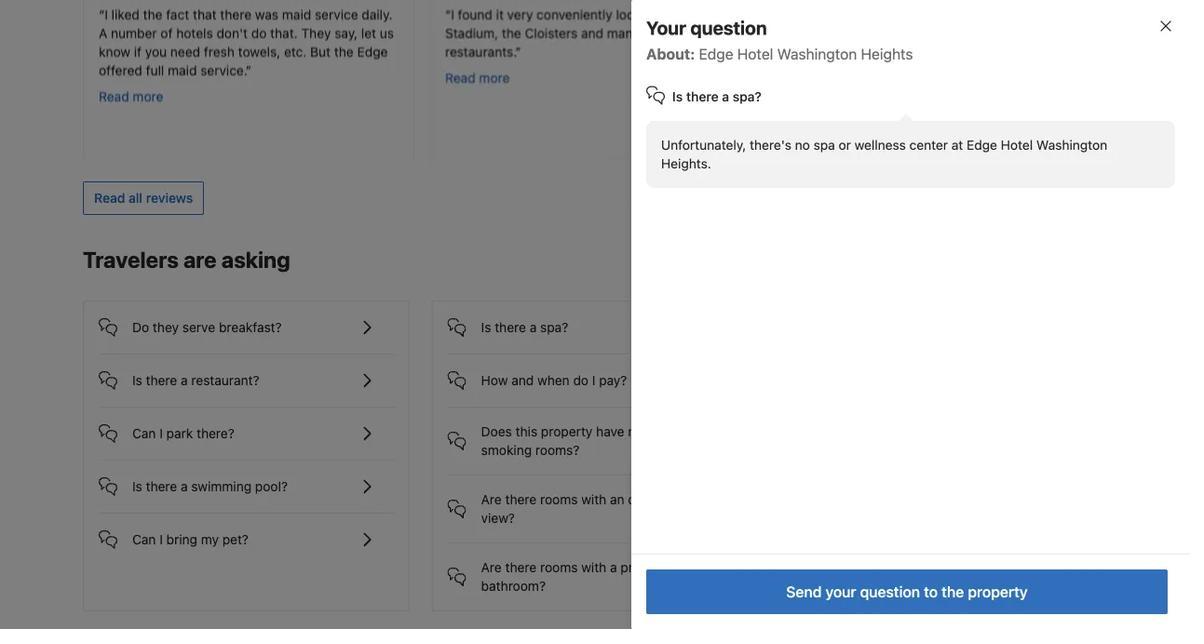 Task type: vqa. For each thing, say whether or not it's contained in the screenshot.
" to the bottom
yes



Task type: describe. For each thing, give the bounding box(es) containing it.
swimming
[[191, 479, 252, 495]]

recommend
[[899, 81, 971, 97]]

1 horizontal spatial it
[[824, 63, 831, 78]]

anyone.
[[792, 100, 839, 115]]

spa
[[814, 137, 836, 153]]

read all reviews button
[[83, 182, 204, 215]]

you
[[145, 44, 167, 59]]

need
[[170, 44, 200, 59]]

does this property have non- smoking rooms?
[[481, 424, 657, 458]]

is there a spa? button
[[448, 302, 743, 339]]

park
[[166, 426, 193, 442]]

all
[[129, 190, 143, 206]]

to inside send your question to the property button
[[924, 584, 938, 601]]

pool?
[[255, 479, 288, 495]]

unfortunately, there's no spa or wellness center at edge hotel washington heights.
[[662, 137, 1112, 171]]

bring
[[166, 532, 198, 548]]

private
[[621, 560, 662, 576]]

no
[[795, 137, 811, 153]]

are there rooms with an ocean view? button
[[448, 476, 743, 528]]

hotel
[[1000, 81, 1030, 97]]

and up reserved
[[917, 44, 939, 59]]

conveniently
[[537, 7, 613, 22]]

let
[[361, 25, 377, 41]]

say,
[[335, 25, 358, 41]]

reserved
[[910, 63, 963, 78]]

1 vertical spatial maid
[[168, 63, 197, 78]]

" for " i found it very conveniently located to yankee stadium, the cloisters and many delicious restaurants.
[[445, 7, 451, 22]]

is there a spa? inside is there a spa? button
[[481, 320, 569, 335]]

can for can i park there?
[[132, 426, 156, 442]]

more for i found it very conveniently located to yankee stadium, the cloisters and many delicious restaurants.
[[479, 70, 510, 86]]

does this property have non- smoking rooms? button
[[448, 408, 743, 460]]

" i found it very conveniently located to yankee stadium, the cloisters and many delicious restaurants.
[[445, 7, 723, 59]]

2 horizontal spatial very
[[1019, 25, 1045, 41]]

hotel inside your question about: edge hotel washington heights
[[738, 45, 774, 63]]

is there a restaurant? button
[[99, 355, 394, 392]]

2 horizontal spatial more
[[826, 126, 857, 141]]

is for is there a spa? button
[[481, 320, 491, 335]]

and inside " i found it very conveniently located to yankee stadium, the cloisters and many delicious restaurants.
[[581, 25, 604, 41]]

center
[[910, 137, 949, 153]]

can i bring my pet? button
[[99, 514, 394, 551]]

i inside everything was wonderful. the staff was amazing. luis, dominic and eric were very helpful, professional and very informative. we liked it so much we reserved it for thanksgiving weekend. i would recommend this hotel to anyone. loved it.
[[853, 81, 856, 97]]

for
[[977, 63, 994, 78]]

cloisters
[[525, 25, 578, 41]]

we
[[889, 63, 906, 78]]

a inside are there rooms with a private bathroom?
[[610, 560, 617, 576]]

2 horizontal spatial read more
[[792, 126, 857, 141]]

would
[[860, 81, 896, 97]]

is for is there a restaurant? button
[[132, 373, 142, 388]]

send your question to the property
[[787, 584, 1028, 601]]

and inside button
[[512, 373, 534, 388]]

i for " i found it very conveniently located to yankee stadium, the cloisters and many delicious restaurants.
[[451, 7, 455, 22]]

" for restaurants.
[[516, 44, 521, 59]]

weekend.
[[792, 81, 849, 97]]

are for are there rooms with an ocean view?
[[481, 492, 502, 508]]

2 vertical spatial very
[[943, 44, 969, 59]]

of
[[161, 25, 173, 41]]

read all reviews
[[94, 190, 193, 206]]

hotels
[[176, 25, 213, 41]]

asking
[[222, 247, 290, 273]]

number
[[111, 25, 157, 41]]

" for don't
[[246, 63, 252, 78]]

is there a swimming pool? button
[[99, 461, 394, 498]]

read for read more button corresponding to i liked the fact that there was maid service daily. a number of hotels don't do that.  they say, let us know if you need fresh towels, etc.  but the edge offered full maid service.
[[99, 89, 129, 104]]

i for " i liked the fact that there was maid service daily. a number of hotels don't do that.  they say, let us know if you need fresh towels, etc.  but the edge offered full maid service.
[[105, 7, 108, 22]]

there inside your question dialog
[[687, 89, 719, 104]]

loved
[[843, 100, 879, 115]]

are there rooms with a private bathroom?
[[481, 560, 662, 594]]

there?
[[197, 426, 235, 442]]

reviews
[[146, 190, 193, 206]]

i for can i park there?
[[160, 426, 163, 442]]

heights
[[861, 45, 914, 63]]

serve
[[183, 320, 215, 335]]

ocean
[[628, 492, 665, 508]]

pay?
[[599, 373, 627, 388]]

read for read all reviews button
[[94, 190, 125, 206]]

more for i liked the fact that there was maid service daily. a number of hotels don't do that.  they say, let us know if you need fresh towels, etc.  but the edge offered full maid service.
[[133, 89, 163, 104]]

us
[[380, 25, 394, 41]]

a for is there a restaurant? button
[[181, 373, 188, 388]]

so
[[835, 63, 849, 78]]

non-
[[628, 424, 657, 440]]

fresh
[[204, 44, 235, 59]]

3 was from the left
[[1017, 7, 1041, 22]]

it inside " i found it very conveniently located to yankee stadium, the cloisters and many delicious restaurants.
[[496, 7, 504, 22]]

dominic
[[882, 25, 931, 41]]

towels,
[[238, 44, 281, 59]]

rooms?
[[536, 443, 580, 458]]

your
[[647, 17, 687, 39]]

professional
[[840, 44, 913, 59]]

can i park there? button
[[99, 408, 394, 445]]

don't
[[217, 25, 248, 41]]

about:
[[647, 45, 695, 63]]

send your question to the property button
[[647, 570, 1168, 615]]

are there rooms with an ocean view?
[[481, 492, 665, 526]]

fact
[[166, 7, 189, 22]]

bathroom?
[[481, 579, 546, 594]]

" i liked the fact that there was maid service daily. a number of hotels don't do that.  they say, let us know if you need fresh towels, etc.  but the edge offered full maid service.
[[99, 7, 394, 78]]

at
[[952, 137, 964, 153]]

located
[[616, 7, 661, 22]]

do inside " i liked the fact that there was maid service daily. a number of hotels don't do that.  they say, let us know if you need fresh towels, etc.  but the edge offered full maid service.
[[251, 25, 267, 41]]

how and when do i pay?
[[481, 373, 627, 388]]

there for the 'are there rooms with an ocean view?' button on the bottom of the page
[[506, 492, 537, 508]]

how
[[481, 373, 508, 388]]

read down anyone.
[[792, 126, 822, 141]]

property inside does this property have non- smoking rooms?
[[541, 424, 593, 440]]

liked inside everything was wonderful. the staff was amazing. luis, dominic and eric were very helpful, professional and very informative. we liked it so much we reserved it for thanksgiving weekend. i would recommend this hotel to anyone. loved it.
[[792, 63, 820, 78]]

read more for i found it very conveniently located to yankee stadium, the cloisters and many delicious restaurants.
[[445, 70, 510, 86]]

a for is there a swimming pool? button
[[181, 479, 188, 495]]

smoking
[[481, 443, 532, 458]]

they
[[301, 25, 331, 41]]

rooms for view?
[[540, 492, 578, 508]]

full
[[146, 63, 164, 78]]

there inside " i liked the fact that there was maid service daily. a number of hotels don't do that.  they say, let us know if you need fresh towels, etc.  but the edge offered full maid service.
[[220, 7, 252, 22]]

the inside " i found it very conveniently located to yankee stadium, the cloisters and many delicious restaurants.
[[502, 25, 522, 41]]

etc.
[[284, 44, 307, 59]]



Task type: locate. For each thing, give the bounding box(es) containing it.
or
[[839, 137, 852, 153]]

an
[[610, 492, 625, 508]]

yankee
[[680, 7, 723, 22]]

helpful,
[[792, 44, 837, 59]]

0 vertical spatial read more
[[445, 70, 510, 86]]

1 vertical spatial can
[[132, 532, 156, 548]]

rooms down rooms?
[[540, 492, 578, 508]]

that
[[193, 7, 217, 22]]

i inside " i liked the fact that there was maid service daily. a number of hotels don't do that.  they say, let us know if you need fresh towels, etc.  but the edge offered full maid service.
[[105, 7, 108, 22]]

this up smoking
[[516, 424, 538, 440]]

found
[[458, 7, 493, 22]]

are
[[481, 492, 502, 508], [481, 560, 502, 576]]

1 horizontal spatial spa?
[[733, 89, 762, 104]]

2 horizontal spatial it
[[966, 63, 974, 78]]

liked inside " i liked the fact that there was maid service daily. a number of hotels don't do that.  they say, let us know if you need fresh towels, etc.  but the edge offered full maid service.
[[111, 7, 140, 22]]

1 horizontal spatial to
[[924, 584, 938, 601]]

service.
[[201, 63, 246, 78]]

are there rooms with a private bathroom? button
[[448, 544, 743, 596]]

i left park
[[160, 426, 163, 442]]

i left found
[[451, 7, 455, 22]]

2 horizontal spatial to
[[1033, 81, 1045, 97]]

1 vertical spatial do
[[573, 373, 589, 388]]

2 are from the top
[[481, 560, 502, 576]]

are inside are there rooms with an ocean view?
[[481, 492, 502, 508]]

maid down need
[[168, 63, 197, 78]]

can left bring
[[132, 532, 156, 548]]

1 horizontal spatial "
[[516, 44, 521, 59]]

0 horizontal spatial question
[[691, 17, 767, 39]]

0 horizontal spatial was
[[255, 7, 279, 22]]

1 " from the left
[[99, 7, 105, 22]]

was right the staff
[[1017, 7, 1041, 22]]

hotel
[[738, 45, 774, 63], [1001, 137, 1033, 153]]

1 horizontal spatial this
[[974, 81, 996, 97]]

to up delicious
[[665, 7, 677, 22]]

property inside your question dialog
[[968, 584, 1028, 601]]

there up don't
[[220, 7, 252, 22]]

liked up number
[[111, 7, 140, 22]]

rooms up the bathroom?
[[540, 560, 578, 576]]

0 horizontal spatial do
[[251, 25, 267, 41]]

do they serve breakfast?
[[132, 320, 282, 335]]

read more button for i found it very conveniently located to yankee stadium, the cloisters and many delicious restaurants.
[[445, 69, 510, 87]]

1 with from the top
[[582, 492, 607, 508]]

1 horizontal spatial do
[[573, 373, 589, 388]]

are
[[184, 247, 217, 273]]

this inside everything was wonderful. the staff was amazing. luis, dominic and eric were very helpful, professional and very informative. we liked it so much we reserved it for thanksgiving weekend. i would recommend this hotel to anyone. loved it.
[[974, 81, 996, 97]]

question inside send your question to the property button
[[861, 584, 921, 601]]

0 vertical spatial to
[[665, 7, 677, 22]]

was
[[255, 7, 279, 22], [865, 7, 889, 22], [1017, 7, 1041, 22]]

edge inside your question about: edge hotel washington heights
[[699, 45, 734, 63]]

0 horizontal spatial this
[[516, 424, 538, 440]]

this is a carousel with rotating slides. it displays featured reviews of the property. use the next and previous buttons to navigate. region
[[68, 0, 1123, 167]]

read more button down anyone.
[[792, 125, 857, 143]]

0 horizontal spatial to
[[665, 7, 677, 22]]

it right found
[[496, 7, 504, 22]]

1 horizontal spatial is there a spa?
[[673, 89, 762, 104]]

very down eric
[[943, 44, 969, 59]]

" inside " i found it very conveniently located to yankee stadium, the cloisters and many delicious restaurants.
[[445, 7, 451, 22]]

i inside " i found it very conveniently located to yankee stadium, the cloisters and many delicious restaurants.
[[451, 7, 455, 22]]

edge inside " i liked the fact that there was maid service daily. a number of hotels don't do that.  they say, let us know if you need fresh towels, etc.  but the edge offered full maid service.
[[357, 44, 388, 59]]

a inside your question dialog
[[722, 89, 730, 104]]

washington down amazing.
[[778, 45, 858, 63]]

more
[[479, 70, 510, 86], [133, 89, 163, 104], [826, 126, 857, 141]]

1 vertical spatial washington
[[1037, 137, 1108, 153]]

it left for
[[966, 63, 974, 78]]

1 vertical spatial is there a spa?
[[481, 320, 569, 335]]

do right when on the bottom left of page
[[573, 373, 589, 388]]

your question about: edge hotel washington heights
[[647, 17, 914, 63]]

0 vertical spatial washington
[[778, 45, 858, 63]]

0 vertical spatial this
[[974, 81, 996, 97]]

read down restaurants.
[[445, 70, 476, 86]]

1 vertical spatial more
[[133, 89, 163, 104]]

0 vertical spatial spa?
[[733, 89, 762, 104]]

1 horizontal spatial read more button
[[445, 69, 510, 87]]

send
[[787, 584, 822, 601]]

i inside button
[[160, 532, 163, 548]]

0 horizontal spatial edge
[[357, 44, 388, 59]]

1 horizontal spatial liked
[[792, 63, 820, 78]]

0 horizontal spatial property
[[541, 424, 593, 440]]

0 vertical spatial more
[[479, 70, 510, 86]]

have
[[596, 424, 625, 440]]

delicious
[[643, 25, 697, 41]]

1 horizontal spatial maid
[[282, 7, 311, 22]]

read more for i liked the fact that there was maid service daily. a number of hotels don't do that.  they say, let us know if you need fresh towels, etc.  but the edge offered full maid service.
[[99, 89, 163, 104]]

1 horizontal spatial more
[[479, 70, 510, 86]]

maid up that.
[[282, 7, 311, 22]]

can for can i bring my pet?
[[132, 532, 156, 548]]

there up unfortunately,
[[687, 89, 719, 104]]

your
[[826, 584, 857, 601]]

there for is there a spa? button
[[495, 320, 526, 335]]

edge down the yankee
[[699, 45, 734, 63]]

hotel inside unfortunately, there's no spa or wellness center at edge hotel washington heights.
[[1001, 137, 1033, 153]]

there inside is there a spa? button
[[495, 320, 526, 335]]

this down for
[[974, 81, 996, 97]]

to down thanksgiving
[[1033, 81, 1045, 97]]

offered
[[99, 63, 142, 78]]

1 vertical spatial question
[[861, 584, 921, 601]]

and right how
[[512, 373, 534, 388]]

very up cloisters
[[508, 7, 533, 22]]

there inside is there a swimming pool? button
[[146, 479, 177, 495]]

there inside is there a restaurant? button
[[146, 373, 177, 388]]

everything
[[798, 7, 862, 22]]

to
[[665, 7, 677, 22], [1033, 81, 1045, 97], [924, 584, 938, 601]]

0 horizontal spatial read more
[[99, 89, 163, 104]]

is there a swimming pool?
[[132, 479, 288, 495]]

heights.
[[662, 156, 712, 171]]

a up how and when do i pay?
[[530, 320, 537, 335]]

know
[[99, 44, 130, 59]]

my
[[201, 532, 219, 548]]

1 vertical spatial spa?
[[540, 320, 569, 335]]

" up a at top left
[[99, 7, 105, 22]]

with inside are there rooms with an ocean view?
[[582, 492, 607, 508]]

more down loved
[[826, 126, 857, 141]]

0 horizontal spatial more
[[133, 89, 163, 104]]

read more down restaurants.
[[445, 70, 510, 86]]

1 was from the left
[[255, 7, 279, 22]]

rooms for bathroom?
[[540, 560, 578, 576]]

"
[[99, 7, 105, 22], [445, 7, 451, 22]]

0 vertical spatial rooms
[[540, 492, 578, 508]]

do they serve breakfast? button
[[99, 302, 394, 339]]

2 was from the left
[[865, 7, 889, 22]]

rooms inside are there rooms with an ocean view?
[[540, 492, 578, 508]]

1 vertical spatial rooms
[[540, 560, 578, 576]]

question right your
[[861, 584, 921, 601]]

1 horizontal spatial "
[[445, 7, 451, 22]]

read more
[[445, 70, 510, 86], [99, 89, 163, 104], [792, 126, 857, 141]]

is there a restaurant?
[[132, 373, 260, 388]]

wellness
[[855, 137, 906, 153]]

was up that.
[[255, 7, 279, 22]]

read inside button
[[94, 190, 125, 206]]

is inside button
[[481, 320, 491, 335]]

i for can i bring my pet?
[[160, 532, 163, 548]]

0 horizontal spatial it
[[496, 7, 504, 22]]

a left restaurant?
[[181, 373, 188, 388]]

that.
[[270, 25, 298, 41]]

a inside button
[[530, 320, 537, 335]]

1 vertical spatial very
[[1019, 25, 1045, 41]]

is there a spa?
[[673, 89, 762, 104], [481, 320, 569, 335]]

1 horizontal spatial edge
[[699, 45, 734, 63]]

spa? up how and when do i pay?
[[540, 320, 569, 335]]

question inside your question about: edge hotel washington heights
[[691, 17, 767, 39]]

is down about:
[[673, 89, 683, 104]]

hotel down 'hotel'
[[1001, 137, 1033, 153]]

i up loved
[[853, 81, 856, 97]]

very inside " i found it very conveniently located to yankee stadium, the cloisters and many delicious restaurants.
[[508, 7, 533, 22]]

"
[[516, 44, 521, 59], [246, 63, 252, 78]]

with for an
[[582, 492, 607, 508]]

1 are from the top
[[481, 492, 502, 508]]

with inside are there rooms with a private bathroom?
[[582, 560, 607, 576]]

are up the bathroom?
[[481, 560, 502, 576]]

1 horizontal spatial question
[[861, 584, 921, 601]]

when
[[538, 373, 570, 388]]

if
[[134, 44, 142, 59]]

edge inside unfortunately, there's no spa or wellness center at edge hotel washington heights.
[[967, 137, 998, 153]]

i inside button
[[592, 373, 596, 388]]

read more button for i liked the fact that there was maid service daily. a number of hotels don't do that.  they say, let us know if you need fresh towels, etc.  but the edge offered full maid service.
[[99, 87, 163, 106]]

1 vertical spatial liked
[[792, 63, 820, 78]]

" left found
[[445, 7, 451, 22]]

with left private
[[582, 560, 607, 576]]

can left park
[[132, 426, 156, 442]]

they
[[153, 320, 179, 335]]

is there a spa? inside your question dialog
[[673, 89, 762, 104]]

stadium,
[[445, 25, 499, 41]]

and left eric
[[934, 25, 956, 41]]

1 vertical spatial to
[[1033, 81, 1045, 97]]

edge down the let
[[357, 44, 388, 59]]

read down offered
[[99, 89, 129, 104]]

0 vertical spatial hotel
[[738, 45, 774, 63]]

to inside " i found it very conveniently located to yankee stadium, the cloisters and many delicious restaurants.
[[665, 7, 677, 22]]

washington inside your question about: edge hotel washington heights
[[778, 45, 858, 63]]

i inside 'button'
[[160, 426, 163, 442]]

there for are there rooms with a private bathroom? button
[[506, 560, 537, 576]]

is up how
[[481, 320, 491, 335]]

read more button
[[445, 69, 510, 87], [99, 87, 163, 106], [792, 125, 857, 143]]

breakfast?
[[219, 320, 282, 335]]

1 vertical spatial this
[[516, 424, 538, 440]]

it left so
[[824, 63, 831, 78]]

1 can from the top
[[132, 426, 156, 442]]

0 horizontal spatial very
[[508, 7, 533, 22]]

1 vertical spatial are
[[481, 560, 502, 576]]

was up 'luis,'
[[865, 7, 889, 22]]

0 horizontal spatial hotel
[[738, 45, 774, 63]]

luis,
[[850, 25, 878, 41]]

there for is there a swimming pool? button
[[146, 479, 177, 495]]

read more button down restaurants.
[[445, 69, 510, 87]]

0 horizontal spatial read more button
[[99, 87, 163, 106]]

wonderful.
[[892, 7, 956, 22]]

service
[[315, 7, 358, 22]]

can inside 'button'
[[132, 426, 156, 442]]

1 horizontal spatial read more
[[445, 70, 510, 86]]

but
[[310, 44, 331, 59]]

rooms inside are there rooms with a private bathroom?
[[540, 560, 578, 576]]

eric
[[960, 25, 983, 41]]

" inside " i liked the fact that there was maid service daily. a number of hotels don't do that.  they say, let us know if you need fresh towels, etc.  but the edge offered full maid service.
[[99, 7, 105, 22]]

is for is there a swimming pool? button
[[132, 479, 142, 495]]

there's
[[750, 137, 792, 153]]

1 vertical spatial property
[[968, 584, 1028, 601]]

2 vertical spatial to
[[924, 584, 938, 601]]

do
[[132, 320, 149, 335]]

more down full
[[133, 89, 163, 104]]

there inside are there rooms with an ocean view?
[[506, 492, 537, 508]]

there down they
[[146, 373, 177, 388]]

0 horizontal spatial washington
[[778, 45, 858, 63]]

everything was wonderful. the staff was amazing. luis, dominic and eric were very helpful, professional and very informative. we liked it so much we reserved it for thanksgiving weekend. i would recommend this hotel to anyone. loved it.
[[792, 7, 1077, 115]]

more down restaurants.
[[479, 70, 510, 86]]

0 vertical spatial can
[[132, 426, 156, 442]]

are for are there rooms with a private bathroom?
[[481, 560, 502, 576]]

informative.
[[972, 44, 1043, 59]]

was inside " i liked the fact that there was maid service daily. a number of hotels don't do that.  they say, let us know if you need fresh towels, etc.  but the edge offered full maid service.
[[255, 7, 279, 22]]

there inside are there rooms with a private bathroom?
[[506, 560, 537, 576]]

0 horizontal spatial liked
[[111, 7, 140, 22]]

0 vertical spatial are
[[481, 492, 502, 508]]

can i park there?
[[132, 426, 235, 442]]

there up view?
[[506, 492, 537, 508]]

2 horizontal spatial read more button
[[792, 125, 857, 143]]

0 horizontal spatial spa?
[[540, 320, 569, 335]]

read more down anyone.
[[792, 126, 857, 141]]

2 " from the left
[[445, 7, 451, 22]]

view?
[[481, 511, 515, 526]]

can i bring my pet?
[[132, 532, 249, 548]]

read
[[445, 70, 476, 86], [99, 89, 129, 104], [792, 126, 822, 141], [94, 190, 125, 206]]

1 vertical spatial read more
[[99, 89, 163, 104]]

1 horizontal spatial very
[[943, 44, 969, 59]]

2 can from the top
[[132, 532, 156, 548]]

i left the pay?
[[592, 373, 596, 388]]

and down conveniently
[[581, 25, 604, 41]]

there up how
[[495, 320, 526, 335]]

1 horizontal spatial was
[[865, 7, 889, 22]]

1 vertical spatial "
[[246, 63, 252, 78]]

1 horizontal spatial property
[[968, 584, 1028, 601]]

0 horizontal spatial "
[[246, 63, 252, 78]]

spa? up there's on the right of the page
[[733, 89, 762, 104]]

with for a
[[582, 560, 607, 576]]

question right the 'your'
[[691, 17, 767, 39]]

staff
[[986, 7, 1014, 22]]

read for read more button associated with i found it very conveniently located to yankee stadium, the cloisters and many delicious restaurants.
[[445, 70, 476, 86]]

travelers are asking
[[83, 247, 290, 273]]

do inside button
[[573, 373, 589, 388]]

read more button down offered
[[99, 87, 163, 106]]

restaurants.
[[445, 44, 516, 59]]

liked down helpful, on the top
[[792, 63, 820, 78]]

are inside are there rooms with a private bathroom?
[[481, 560, 502, 576]]

spa? inside your question dialog
[[733, 89, 762, 104]]

amazing.
[[792, 25, 846, 41]]

it
[[496, 7, 504, 22], [824, 63, 831, 78], [966, 63, 974, 78]]

0 vertical spatial liked
[[111, 7, 140, 22]]

read more down offered
[[99, 89, 163, 104]]

0 vertical spatial is there a spa?
[[673, 89, 762, 104]]

the inside button
[[942, 584, 965, 601]]

1 vertical spatial with
[[582, 560, 607, 576]]

we
[[1047, 44, 1066, 59]]

can inside button
[[132, 532, 156, 548]]

2 with from the top
[[582, 560, 607, 576]]

to inside everything was wonderful. the staff was amazing. luis, dominic and eric were very helpful, professional and very informative. we liked it so much we reserved it for thanksgiving weekend. i would recommend this hotel to anyone. loved it.
[[1033, 81, 1045, 97]]

restaurant?
[[191, 373, 260, 388]]

a
[[99, 25, 107, 41]]

2 vertical spatial read more
[[792, 126, 857, 141]]

0 horizontal spatial "
[[99, 7, 105, 22]]

" for " i liked the fact that there was maid service daily. a number of hotels don't do that.  they say, let us know if you need fresh towels, etc.  but the edge offered full maid service.
[[99, 7, 105, 22]]

with left an
[[582, 492, 607, 508]]

1 horizontal spatial washington
[[1037, 137, 1108, 153]]

pet?
[[222, 532, 249, 548]]

i up a at top left
[[105, 7, 108, 22]]

1 rooms from the top
[[540, 492, 578, 508]]

a up unfortunately,
[[722, 89, 730, 104]]

very up informative.
[[1019, 25, 1045, 41]]

i left bring
[[160, 532, 163, 548]]

a for is there a spa? button
[[530, 320, 537, 335]]

2 vertical spatial more
[[826, 126, 857, 141]]

is inside your question dialog
[[673, 89, 683, 104]]

edge right at
[[967, 137, 998, 153]]

2 horizontal spatial edge
[[967, 137, 998, 153]]

0 vertical spatial "
[[516, 44, 521, 59]]

there up the bathroom?
[[506, 560, 537, 576]]

are up view?
[[481, 492, 502, 508]]

1 vertical spatial hotel
[[1001, 137, 1033, 153]]

is down do
[[132, 373, 142, 388]]

2 horizontal spatial was
[[1017, 7, 1041, 22]]

read left all
[[94, 190, 125, 206]]

liked
[[111, 7, 140, 22], [792, 63, 820, 78]]

travelers
[[83, 247, 179, 273]]

is there a spa? up when on the bottom left of page
[[481, 320, 569, 335]]

daily.
[[362, 7, 393, 22]]

the
[[960, 7, 983, 22]]

0 vertical spatial maid
[[282, 7, 311, 22]]

0 vertical spatial do
[[251, 25, 267, 41]]

property
[[541, 424, 593, 440], [968, 584, 1028, 601]]

hotel left helpful, on the top
[[738, 45, 774, 63]]

is down can i park there?
[[132, 479, 142, 495]]

washington inside unfortunately, there's no spa or wellness center at edge hotel washington heights.
[[1037, 137, 1108, 153]]

thanksgiving
[[998, 63, 1077, 78]]

this inside does this property have non- smoking rooms?
[[516, 424, 538, 440]]

a left swimming
[[181, 479, 188, 495]]

2 rooms from the top
[[540, 560, 578, 576]]

1 horizontal spatial hotel
[[1001, 137, 1033, 153]]

0 vertical spatial property
[[541, 424, 593, 440]]

0 horizontal spatial maid
[[168, 63, 197, 78]]

is there a spa? up unfortunately,
[[673, 89, 762, 104]]

there down park
[[146, 479, 177, 495]]

does
[[481, 424, 512, 440]]

your question dialog
[[602, 0, 1191, 630]]

there for is there a restaurant? button
[[146, 373, 177, 388]]

spa? inside button
[[540, 320, 569, 335]]

washington down thanksgiving
[[1037, 137, 1108, 153]]

0 vertical spatial with
[[582, 492, 607, 508]]

question
[[691, 17, 767, 39], [861, 584, 921, 601]]

do up towels,
[[251, 25, 267, 41]]

a left private
[[610, 560, 617, 576]]

0 horizontal spatial is there a spa?
[[481, 320, 569, 335]]

to right your
[[924, 584, 938, 601]]

0 vertical spatial very
[[508, 7, 533, 22]]

0 vertical spatial question
[[691, 17, 767, 39]]



